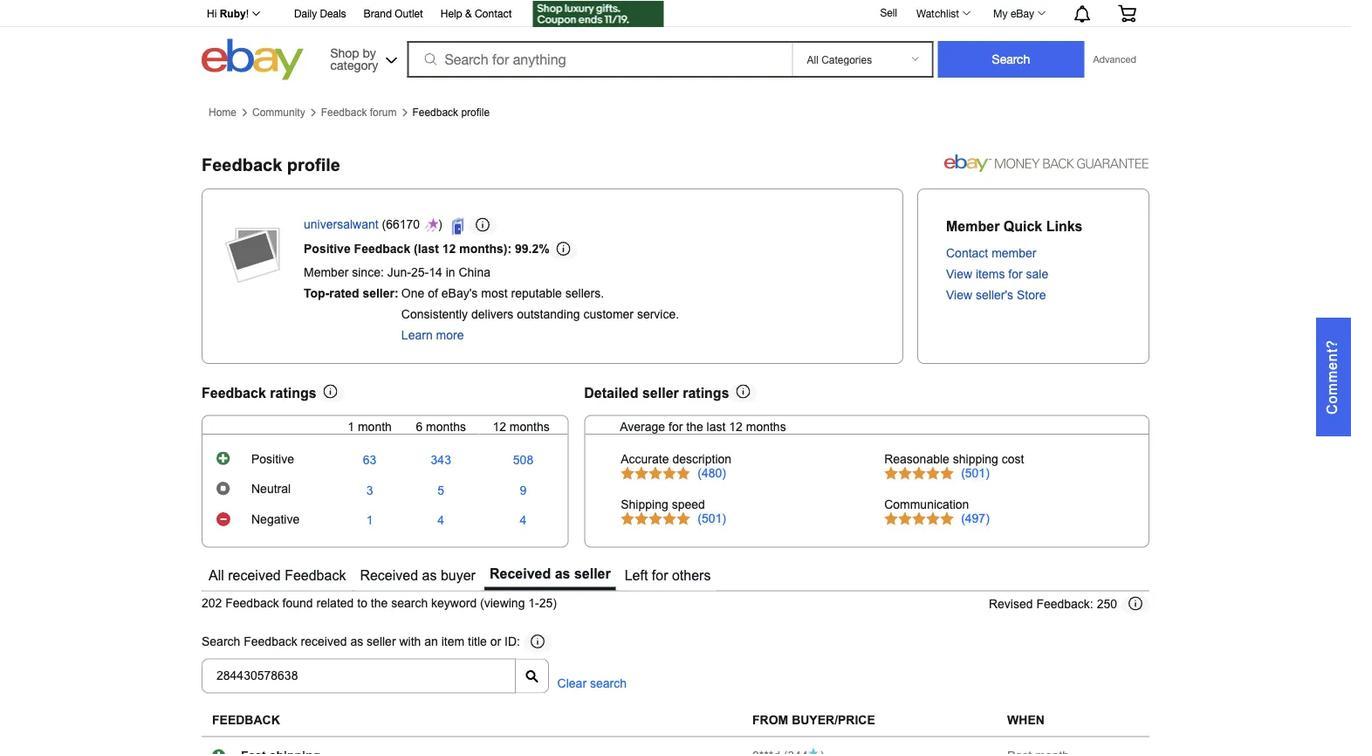 Task type: vqa. For each thing, say whether or not it's contained in the screenshot.


Task type: describe. For each thing, give the bounding box(es) containing it.
501 ratings received on reasonable shipping cost. click to check average rating. element
[[962, 467, 990, 480]]

feedback inside "all received feedback" button
[[285, 568, 346, 584]]

508 button
[[513, 454, 534, 468]]

in
[[446, 266, 455, 280]]

service.
[[637, 308, 680, 321]]

202 feedback found related to the search keyword (viewing 1-25)
[[202, 597, 557, 611]]

months):
[[460, 242, 512, 256]]

when element
[[1008, 714, 1045, 728]]

all
[[209, 568, 224, 584]]

detailed seller ratings
[[584, 385, 730, 401]]

get the coupon image
[[533, 1, 664, 27]]

12 months
[[493, 420, 550, 434]]

store
[[1017, 289, 1047, 302]]

member for member since: jun-25-14 in china top-rated seller: one of ebay's most reputable sellers. consistently delivers outstanding customer service. learn more
[[304, 266, 349, 280]]

watchlist link
[[907, 3, 979, 24]]

shipping
[[621, 498, 669, 511]]

hi
[[207, 8, 217, 20]]

(last
[[414, 242, 439, 256]]

2 4 from the left
[[520, 514, 527, 528]]

seller's
[[976, 289, 1014, 302]]

universalwant
[[304, 218, 379, 232]]

account navigation
[[197, 0, 1150, 29]]

250
[[1097, 598, 1118, 611]]

for for average for the last 12 months
[[669, 420, 683, 434]]

category
[[331, 58, 378, 72]]

past month element
[[1008, 749, 1070, 755]]

feedback forum link
[[321, 106, 397, 119]]

my ebay link
[[984, 3, 1054, 24]]

links
[[1047, 218, 1083, 234]]

9 button
[[520, 484, 527, 498]]

search inside "button"
[[590, 677, 627, 691]]

my ebay
[[994, 7, 1035, 19]]

0 vertical spatial the
[[687, 420, 704, 434]]

clear
[[558, 677, 587, 691]]

497 ratings received on communication. click to check average rating. element
[[962, 512, 990, 525]]

shop by category
[[331, 45, 378, 72]]

25-
[[411, 266, 429, 280]]

click to go to universalwant ebay store image
[[451, 218, 469, 235]]

3 months from the left
[[746, 420, 787, 434]]

by
[[363, 45, 376, 60]]

since:
[[352, 266, 384, 280]]

ruby
[[220, 8, 246, 20]]

clear search
[[558, 677, 627, 691]]

1 4 from the left
[[438, 514, 445, 528]]

communication
[[885, 498, 970, 511]]

0 vertical spatial search
[[391, 597, 428, 611]]

cost
[[1002, 453, 1025, 467]]

forum
[[370, 106, 397, 118]]

learn more link
[[402, 329, 464, 342]]

sell
[[881, 6, 898, 18]]

keyword
[[431, 597, 477, 611]]

2 4 button from the left
[[520, 514, 527, 528]]

from buyer/price
[[753, 714, 876, 728]]

brand
[[364, 7, 392, 20]]

1 vertical spatial the
[[371, 597, 388, 611]]

revised
[[989, 598, 1034, 611]]

community
[[252, 106, 305, 118]]

most
[[481, 287, 508, 300]]

shop by category banner
[[197, 0, 1150, 85]]

shipping
[[953, 453, 999, 467]]

1 month
[[348, 420, 392, 434]]

hi ruby !
[[207, 8, 249, 20]]

6
[[416, 420, 423, 434]]

daily deals
[[294, 7, 346, 20]]

profile for feedback profile page for universalwant element
[[287, 155, 341, 174]]

1-
[[529, 597, 539, 611]]

my
[[994, 7, 1008, 19]]

search feedback received as seller with an item title or id:
[[202, 636, 520, 649]]

contact inside 'contact member view items for sale view seller's store'
[[947, 247, 989, 260]]

9
[[520, 484, 527, 497]]

delivers
[[472, 308, 514, 321]]

when
[[1008, 714, 1045, 728]]

feedback profile main content
[[202, 99, 1352, 755]]

outlet
[[395, 7, 423, 20]]

member since: jun-25-14 in china top-rated seller: one of ebay's most reputable sellers. consistently delivers outstanding customer service. learn more
[[304, 266, 680, 342]]

member quick links
[[947, 218, 1083, 234]]

(501) for shipping
[[962, 467, 990, 480]]

received inside button
[[228, 568, 281, 584]]

2 horizontal spatial seller
[[643, 385, 679, 401]]

items
[[976, 268, 1006, 281]]

(501) button for speed
[[698, 512, 727, 526]]

1 for the 1 button
[[366, 514, 373, 528]]

all received feedback button
[[203, 562, 351, 591]]

accurate
[[621, 453, 669, 467]]

6 months
[[416, 420, 466, 434]]

14
[[429, 266, 443, 280]]

outstanding
[[517, 308, 580, 321]]

(497) button
[[962, 512, 990, 526]]

feedback ratings
[[202, 385, 317, 401]]

left
[[625, 568, 648, 584]]

seller inside the received as seller button
[[575, 566, 611, 582]]

description
[[673, 453, 732, 467]]

brand outlet
[[364, 7, 423, 20]]

feedback left by buyer. element
[[753, 749, 781, 755]]

e.g. Vintage 1970's Gibson Guitars text field
[[202, 659, 516, 694]]

feedback element
[[212, 714, 280, 728]]

with
[[399, 636, 421, 649]]

advanced link
[[1085, 42, 1146, 77]]

user profile for universalwant image
[[220, 219, 290, 289]]

quick
[[1004, 218, 1043, 234]]

2 horizontal spatial 12
[[729, 420, 743, 434]]

0 horizontal spatial as
[[351, 636, 363, 649]]

feedback score is 66170 element
[[386, 218, 420, 235]]

received for received as buyer
[[360, 568, 418, 584]]

month
[[358, 420, 392, 434]]

(480) button
[[698, 467, 727, 481]]

(497)
[[962, 512, 990, 525]]

1 4 button from the left
[[438, 514, 445, 528]]



Task type: locate. For each thing, give the bounding box(es) containing it.
contact member view items for sale view seller's store
[[947, 247, 1049, 302]]

daily
[[294, 7, 317, 20]]

months right 6
[[426, 420, 466, 434]]

one
[[402, 287, 425, 300]]

customer
[[584, 308, 634, 321]]

2 vertical spatial for
[[652, 568, 668, 584]]

advanced
[[1094, 54, 1137, 65]]

as inside received as buyer button
[[422, 568, 437, 584]]

1 vertical spatial 1
[[366, 514, 373, 528]]

!
[[246, 8, 249, 20]]

0 horizontal spatial seller
[[367, 636, 396, 649]]

0 horizontal spatial months
[[426, 420, 466, 434]]

feedback profile right forum
[[413, 106, 490, 118]]

508
[[513, 454, 534, 467]]

more
[[436, 329, 464, 342]]

ebay
[[1011, 7, 1035, 19]]

1 vertical spatial member
[[304, 266, 349, 280]]

0 horizontal spatial the
[[371, 597, 388, 611]]

received up "1-"
[[490, 566, 551, 582]]

0 vertical spatial 1
[[348, 420, 355, 434]]

1 horizontal spatial for
[[669, 420, 683, 434]]

seller
[[643, 385, 679, 401], [575, 566, 611, 582], [367, 636, 396, 649]]

help & contact link
[[441, 5, 512, 24]]

comment?
[[1325, 340, 1341, 415]]

0 horizontal spatial ratings
[[270, 385, 317, 401]]

item
[[442, 636, 465, 649]]

Search for anything text field
[[410, 43, 789, 76]]

for for left for others
[[652, 568, 668, 584]]

1 horizontal spatial seller
[[575, 566, 611, 582]]

as for seller
[[555, 566, 571, 582]]

1 horizontal spatial profile
[[461, 106, 490, 118]]

feedback profile down community link
[[202, 155, 341, 174]]

negative
[[252, 513, 300, 527]]

shop
[[331, 45, 359, 60]]

0 horizontal spatial positive
[[252, 453, 294, 466]]

3 button
[[366, 484, 373, 498]]

1 vertical spatial contact
[[947, 247, 989, 260]]

feedback profile page for universalwant element
[[202, 155, 341, 174]]

jun-
[[387, 266, 411, 280]]

12 right last
[[729, 420, 743, 434]]

2 months from the left
[[510, 420, 550, 434]]

0 horizontal spatial search
[[391, 597, 428, 611]]

480 ratings received on accurate description. click to check average rating. element
[[698, 467, 727, 480]]

1 horizontal spatial (501) button
[[962, 467, 990, 481]]

as left buyer
[[422, 568, 437, 584]]

as for buyer
[[422, 568, 437, 584]]

none submit inside shop by category banner
[[938, 41, 1085, 78]]

0 horizontal spatial 4 button
[[438, 514, 445, 528]]

1 vertical spatial for
[[669, 420, 683, 434]]

4 button down 9 button
[[520, 514, 527, 528]]

of
[[428, 287, 438, 300]]

as inside the received as seller button
[[555, 566, 571, 582]]

0 vertical spatial profile
[[461, 106, 490, 118]]

positive for positive
[[252, 453, 294, 466]]

1 vertical spatial (501) button
[[698, 512, 727, 526]]

received inside the received as seller button
[[490, 566, 551, 582]]

2 horizontal spatial for
[[1009, 268, 1023, 281]]

1 vertical spatial received
[[301, 636, 347, 649]]

months for 6 months
[[426, 420, 466, 434]]

related
[[317, 597, 354, 611]]

1 ratings from the left
[[270, 385, 317, 401]]

2 horizontal spatial as
[[555, 566, 571, 582]]

accurate description
[[621, 453, 732, 467]]

detailed
[[584, 385, 639, 401]]

member up contact member link
[[947, 218, 1000, 234]]

view items for sale link
[[947, 268, 1049, 281]]

member inside member since: jun-25-14 in china top-rated seller: one of ebay's most reputable sellers. consistently delivers outstanding customer service. learn more
[[304, 266, 349, 280]]

(501) for speed
[[698, 512, 727, 525]]

1 down 3 button
[[366, 514, 373, 528]]

reasonable
[[885, 453, 950, 467]]

seller left with at the left bottom
[[367, 636, 396, 649]]

contact right "&"
[[475, 7, 512, 20]]

0 vertical spatial member
[[947, 218, 1000, 234]]

1 horizontal spatial months
[[510, 420, 550, 434]]

member
[[992, 247, 1037, 260]]

deals
[[320, 7, 346, 20]]

1
[[348, 420, 355, 434], [366, 514, 373, 528]]

for up accurate description
[[669, 420, 683, 434]]

your shopping cart image
[[1118, 5, 1138, 22]]

63 button
[[363, 454, 377, 468]]

1 horizontal spatial contact
[[947, 247, 989, 260]]

1 view from the top
[[947, 268, 973, 281]]

positive down universalwant link
[[304, 242, 351, 256]]

for right left
[[652, 568, 668, 584]]

0 horizontal spatial received
[[360, 568, 418, 584]]

0 horizontal spatial member
[[304, 266, 349, 280]]

1 horizontal spatial positive
[[304, 242, 351, 256]]

(480)
[[698, 467, 727, 480]]

25)
[[539, 597, 557, 611]]

profile inside "link"
[[461, 106, 490, 118]]

0 vertical spatial (501)
[[962, 467, 990, 480]]

as
[[555, 566, 571, 582], [422, 568, 437, 584], [351, 636, 363, 649]]

1 horizontal spatial 4
[[520, 514, 527, 528]]

the left last
[[687, 420, 704, 434]]

(501) button
[[962, 467, 990, 481], [698, 512, 727, 526]]

0 vertical spatial seller
[[643, 385, 679, 401]]

1 horizontal spatial received
[[490, 566, 551, 582]]

left for others button
[[620, 562, 716, 591]]

1 horizontal spatial ratings
[[683, 385, 730, 401]]

0 vertical spatial feedback profile
[[413, 106, 490, 118]]

1 horizontal spatial as
[[422, 568, 437, 584]]

months up 508
[[510, 420, 550, 434]]

0 horizontal spatial for
[[652, 568, 668, 584]]

1 vertical spatial search
[[590, 677, 627, 691]]

(viewing
[[480, 597, 525, 611]]

(
[[382, 218, 386, 232]]

12 right 6 months
[[493, 420, 506, 434]]

&
[[465, 7, 472, 20]]

received up 202 feedback found related to the search keyword (viewing 1-25)
[[360, 568, 418, 584]]

3
[[366, 484, 373, 497]]

1 horizontal spatial 1
[[366, 514, 373, 528]]

1 vertical spatial positive
[[252, 453, 294, 466]]

1 left month
[[348, 420, 355, 434]]

received as seller button
[[485, 562, 616, 591]]

None submit
[[938, 41, 1085, 78]]

2 ratings from the left
[[683, 385, 730, 401]]

as up 25)
[[555, 566, 571, 582]]

343
[[431, 454, 451, 467]]

from
[[753, 714, 789, 728]]

universalwant link
[[304, 218, 379, 235]]

member up top-
[[304, 266, 349, 280]]

contact up items
[[947, 247, 989, 260]]

contact inside account navigation
[[475, 7, 512, 20]]

received inside received as buyer button
[[360, 568, 418, 584]]

0 vertical spatial contact
[[475, 7, 512, 20]]

neutral
[[252, 483, 291, 496]]

months right last
[[746, 420, 787, 434]]

1 horizontal spatial 4 button
[[520, 514, 527, 528]]

0 horizontal spatial profile
[[287, 155, 341, 174]]

received down related
[[301, 636, 347, 649]]

2 horizontal spatial months
[[746, 420, 787, 434]]

seller up average in the left of the page
[[643, 385, 679, 401]]

5
[[438, 484, 445, 497]]

feedback profile for feedback profile page for universalwant element
[[202, 155, 341, 174]]

view left seller's
[[947, 289, 973, 302]]

1 horizontal spatial (501)
[[962, 467, 990, 480]]

brand outlet link
[[364, 5, 423, 24]]

0 vertical spatial (501) button
[[962, 467, 990, 481]]

shipping speed
[[621, 498, 705, 511]]

ebay money back guarantee policy image
[[945, 151, 1150, 172]]

1 for 1 month
[[348, 420, 355, 434]]

search down received as buyer button on the left bottom of page
[[391, 597, 428, 611]]

4 down 9 button
[[520, 514, 527, 528]]

found
[[283, 597, 313, 611]]

2 view from the top
[[947, 289, 973, 302]]

feedback profile for the feedback profile "link"
[[413, 106, 490, 118]]

profile for the feedback profile "link"
[[461, 106, 490, 118]]

sale
[[1027, 268, 1049, 281]]

sellers.
[[566, 287, 604, 300]]

received for received as seller
[[490, 566, 551, 582]]

received
[[490, 566, 551, 582], [360, 568, 418, 584]]

1 horizontal spatial member
[[947, 218, 1000, 234]]

sell link
[[873, 6, 906, 18]]

as up 'e.g. vintage 1970's gibson guitars' text box
[[351, 636, 363, 649]]

0 horizontal spatial contact
[[475, 7, 512, 20]]

home link
[[209, 106, 237, 119]]

member for member quick links
[[947, 218, 1000, 234]]

1 horizontal spatial received
[[301, 636, 347, 649]]

feedback:
[[1037, 598, 1094, 611]]

rated
[[329, 287, 359, 300]]

1 vertical spatial (501)
[[698, 512, 727, 525]]

feedback inside feedback forum link
[[321, 106, 367, 118]]

months for 12 months
[[510, 420, 550, 434]]

1 horizontal spatial search
[[590, 677, 627, 691]]

0 vertical spatial positive
[[304, 242, 351, 256]]

1 vertical spatial view
[[947, 289, 973, 302]]

(501) button down shipping
[[962, 467, 990, 481]]

received as seller
[[490, 566, 611, 582]]

0 horizontal spatial (501)
[[698, 512, 727, 525]]

1 horizontal spatial feedback profile
[[413, 106, 490, 118]]

0 horizontal spatial received
[[228, 568, 281, 584]]

0 vertical spatial for
[[1009, 268, 1023, 281]]

0 horizontal spatial 4
[[438, 514, 445, 528]]

4 down 5 'button'
[[438, 514, 445, 528]]

for inside 'contact member view items for sale view seller's store'
[[1009, 268, 1023, 281]]

fast shipping element
[[241, 749, 320, 755]]

received right all
[[228, 568, 281, 584]]

or
[[491, 636, 501, 649]]

5 button
[[438, 484, 445, 498]]

0 horizontal spatial 12
[[443, 242, 456, 256]]

help & contact
[[441, 7, 512, 20]]

received as buyer
[[360, 568, 476, 584]]

feedback inside "link"
[[413, 106, 459, 118]]

1 months from the left
[[426, 420, 466, 434]]

watchlist
[[917, 7, 960, 19]]

consistently
[[402, 308, 468, 321]]

12
[[443, 242, 456, 256], [493, 420, 506, 434], [729, 420, 743, 434]]

for down member
[[1009, 268, 1023, 281]]

1 horizontal spatial the
[[687, 420, 704, 434]]

1 vertical spatial feedback profile
[[202, 155, 341, 174]]

12 right (last
[[443, 242, 456, 256]]

positive
[[304, 242, 351, 256], [252, 453, 294, 466]]

2 vertical spatial seller
[[367, 636, 396, 649]]

view left items
[[947, 268, 973, 281]]

4 button down 5 'button'
[[438, 514, 445, 528]]

1 vertical spatial seller
[[575, 566, 611, 582]]

others
[[672, 568, 711, 584]]

community link
[[252, 106, 305, 119]]

positive up neutral
[[252, 453, 294, 466]]

(501) button for shipping
[[962, 467, 990, 481]]

0 vertical spatial received
[[228, 568, 281, 584]]

ebay's
[[442, 287, 478, 300]]

343 button
[[431, 454, 451, 468]]

(501) down speed on the bottom of the page
[[698, 512, 727, 525]]

501 ratings received on shipping speed. click to check average rating. element
[[698, 512, 727, 525]]

0 horizontal spatial (501) button
[[698, 512, 727, 526]]

1 vertical spatial profile
[[287, 155, 341, 174]]

for inside button
[[652, 568, 668, 584]]

the right to
[[371, 597, 388, 611]]

from buyer/price element
[[753, 714, 876, 728]]

(501) button down speed on the bottom of the page
[[698, 512, 727, 526]]

view
[[947, 268, 973, 281], [947, 289, 973, 302]]

positive for positive feedback (last 12 months): 99.2%
[[304, 242, 351, 256]]

received as buyer button
[[355, 562, 481, 591]]

reputable
[[511, 287, 562, 300]]

202
[[202, 597, 222, 611]]

daily deals link
[[294, 5, 346, 24]]

feedback profile link
[[413, 106, 490, 119]]

(501) down shipping
[[962, 467, 990, 480]]

search right clear
[[590, 677, 627, 691]]

seller left left
[[575, 566, 611, 582]]

0 vertical spatial view
[[947, 268, 973, 281]]

0 horizontal spatial 1
[[348, 420, 355, 434]]

0 horizontal spatial feedback profile
[[202, 155, 341, 174]]

1 horizontal spatial 12
[[493, 420, 506, 434]]



